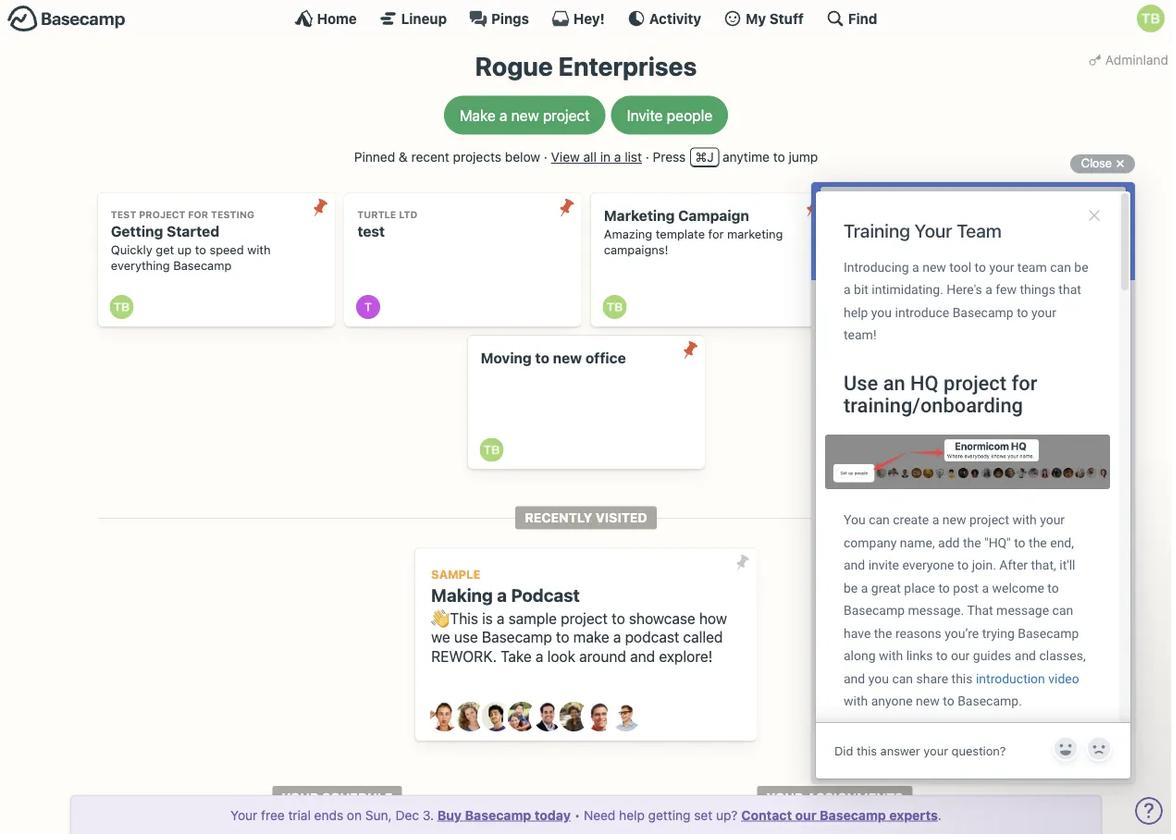 Task type: locate. For each thing, give the bounding box(es) containing it.
press
[[653, 150, 686, 165]]

home
[[317, 10, 357, 26]]

project
[[543, 107, 590, 124], [561, 610, 608, 627]]

cross small image
[[1110, 153, 1132, 175], [1110, 153, 1132, 175]]

steve marsh image
[[585, 703, 615, 732]]

project up make
[[561, 610, 608, 627]]

cheryl walters image
[[456, 703, 486, 732]]

test project for testing getting started quickly get up to speed with everything basecamp
[[111, 209, 271, 273]]

sample making a podcast 👋 this is a sample project to showcase how we use basecamp to make a podcast called rework. take a look around and explore!
[[431, 568, 727, 666]]

· left view
[[544, 150, 548, 165]]

testing
[[211, 209, 255, 220]]

to inside the test project for testing getting started quickly get up to speed with everything basecamp
[[195, 243, 206, 257]]

ltd
[[399, 209, 418, 220]]

a left look
[[536, 648, 544, 666]]

up?
[[716, 808, 738, 823]]

new left office
[[553, 350, 582, 367]]

view all in a list link
[[551, 150, 642, 165]]

1 template from the left
[[656, 227, 705, 241]]

·
[[544, 150, 548, 165], [646, 150, 650, 165]]

campaign
[[679, 207, 750, 224]]

basecamp
[[173, 259, 232, 273], [482, 629, 552, 647], [465, 808, 532, 823], [820, 808, 887, 823]]

basecamp up take
[[482, 629, 552, 647]]

2 · from the left
[[646, 150, 650, 165]]

0 horizontal spatial ·
[[544, 150, 548, 165]]

recently visited
[[525, 511, 648, 526]]

1 vertical spatial new
[[553, 350, 582, 367]]

make a new project link
[[444, 96, 606, 135]]

new up below
[[512, 107, 539, 124]]

a right the making
[[497, 585, 507, 606]]

your schedule
[[282, 791, 393, 806]]

find
[[849, 10, 878, 26]]

stuff
[[770, 10, 804, 26]]

1 horizontal spatial for
[[709, 227, 724, 241]]

how
[[700, 610, 727, 627]]

2 campaigns! from the left
[[851, 243, 915, 257]]

close button
[[1071, 153, 1136, 175]]

experts
[[890, 808, 938, 823]]

👋
[[431, 610, 446, 627]]

⌘
[[696, 150, 707, 165]]

0 horizontal spatial template
[[656, 227, 705, 241]]

0 vertical spatial new
[[512, 107, 539, 124]]

for
[[188, 209, 208, 220], [709, 227, 724, 241], [955, 227, 971, 241]]

make
[[460, 107, 496, 124]]

find button
[[826, 9, 878, 28]]

rogue
[[475, 51, 553, 81]]

2 amazing from the left
[[851, 227, 900, 241]]

1 horizontal spatial template
[[903, 227, 952, 241]]

all
[[584, 150, 597, 165]]

1 marketing from the left
[[728, 227, 783, 241]]

jump
[[789, 150, 819, 165]]

my
[[746, 10, 767, 26]]

None submit
[[306, 193, 335, 223], [552, 193, 582, 223], [799, 193, 828, 223], [676, 336, 705, 365], [728, 549, 758, 578], [306, 193, 335, 223], [552, 193, 582, 223], [799, 193, 828, 223], [676, 336, 705, 365], [728, 549, 758, 578]]

j
[[707, 150, 714, 165]]

marketing inside amazing template for marketing campaigns!
[[974, 227, 1030, 241]]

basecamp down assignments
[[820, 808, 887, 823]]

campaigns! down marketing
[[604, 243, 669, 257]]

1 horizontal spatial your
[[282, 791, 319, 806]]

to right up
[[195, 243, 206, 257]]

campaigns! up tim burton image
[[851, 243, 915, 257]]

close
[[1082, 156, 1113, 170]]

tim burton image
[[1138, 5, 1165, 32], [110, 295, 134, 319], [603, 295, 627, 319], [480, 438, 504, 462]]

buy basecamp today link
[[438, 808, 571, 823]]

tim burton image inside main element
[[1138, 5, 1165, 32]]

on
[[347, 808, 362, 823]]

1 horizontal spatial ·
[[646, 150, 650, 165]]

0 horizontal spatial new
[[512, 107, 539, 124]]

new for a
[[512, 107, 539, 124]]

1 amazing from the left
[[604, 227, 653, 241]]

pings
[[492, 10, 529, 26]]

amazing
[[604, 227, 653, 241], [851, 227, 900, 241]]

lineup link
[[379, 9, 447, 28]]

recent
[[411, 150, 450, 165]]

basecamp down up
[[173, 259, 232, 273]]

up
[[178, 243, 192, 257]]

people
[[667, 107, 713, 124]]

0 horizontal spatial campaigns!
[[604, 243, 669, 257]]

your left free in the left of the page
[[231, 808, 258, 823]]

to left jump
[[774, 150, 786, 165]]

amazing up tim burton image
[[851, 227, 900, 241]]

a right is
[[497, 610, 505, 627]]

started
[[167, 223, 220, 240]]

for inside amazing template for marketing campaigns!
[[955, 227, 971, 241]]

for inside the test project for testing getting started quickly get up to speed with everything basecamp
[[188, 209, 208, 220]]

2 marketing from the left
[[974, 227, 1030, 241]]

1 campaigns! from the left
[[604, 243, 669, 257]]

⌘ j anytime to jump
[[696, 150, 819, 165]]

to up look
[[556, 629, 570, 647]]

speed
[[210, 243, 244, 257]]

2 horizontal spatial your
[[767, 791, 804, 806]]

making
[[431, 585, 493, 606]]

· right list
[[646, 150, 650, 165]]

basecamp right buy
[[465, 808, 532, 823]]

2 horizontal spatial for
[[955, 227, 971, 241]]

your up contact
[[767, 791, 804, 806]]

0 horizontal spatial amazing
[[604, 227, 653, 241]]

josh fiske image
[[534, 703, 563, 732]]

getting
[[649, 808, 691, 823]]

0 horizontal spatial for
[[188, 209, 208, 220]]

office
[[586, 350, 626, 367]]

make a new project
[[460, 107, 590, 124]]

campaigns!
[[604, 243, 669, 257], [851, 243, 915, 257]]

hey!
[[574, 10, 605, 26]]

my stuff
[[746, 10, 804, 26]]

campaigns! inside amazing template for marketing campaigns!
[[851, 243, 915, 257]]

a
[[500, 107, 508, 124], [614, 150, 622, 165], [497, 585, 507, 606], [497, 610, 505, 627], [614, 629, 621, 647], [536, 648, 544, 666]]

2 template from the left
[[903, 227, 952, 241]]

project inside sample making a podcast 👋 this is a sample project to showcase how we use basecamp to make a podcast called rework. take a look around and explore!
[[561, 610, 608, 627]]

jennifer young image
[[508, 703, 537, 732]]

your up trial
[[282, 791, 319, 806]]

around
[[580, 648, 627, 666]]

a up "around"
[[614, 629, 621, 647]]

your assignments
[[767, 791, 904, 806]]

1 horizontal spatial marketing
[[974, 227, 1030, 241]]

0 horizontal spatial marketing
[[728, 227, 783, 241]]

1 horizontal spatial campaigns!
[[851, 243, 915, 257]]

jared davis image
[[482, 703, 511, 732]]

tim burton image
[[850, 295, 874, 319]]

list
[[625, 150, 642, 165]]

switch accounts image
[[7, 5, 126, 33]]

new
[[512, 107, 539, 124], [553, 350, 582, 367]]

our
[[796, 808, 817, 823]]

basecamp inside sample making a podcast 👋 this is a sample project to showcase how we use basecamp to make a podcast called rework. take a look around and explore!
[[482, 629, 552, 647]]

with
[[247, 243, 271, 257]]

amazing down marketing
[[604, 227, 653, 241]]

your free trial ends on sun, dec  3. buy basecamp today • need help getting set up? contact our basecamp experts .
[[231, 808, 942, 823]]

today
[[535, 808, 571, 823]]

1 horizontal spatial new
[[553, 350, 582, 367]]

rogue enterprises
[[475, 51, 697, 81]]

need
[[584, 808, 616, 823]]

free
[[261, 808, 285, 823]]

1 vertical spatial project
[[561, 610, 608, 627]]

test
[[111, 209, 136, 220]]

moving to new office
[[481, 350, 626, 367]]

· press
[[646, 150, 686, 165]]

project up view
[[543, 107, 590, 124]]

ends
[[314, 808, 344, 823]]

assignments
[[807, 791, 904, 806]]

anytime
[[723, 150, 770, 165]]

1 horizontal spatial amazing
[[851, 227, 900, 241]]



Task type: vqa. For each thing, say whether or not it's contained in the screenshot.
Tim Burton image within The Amazing Template For Marketing Campaigns! link
yes



Task type: describe. For each thing, give the bounding box(es) containing it.
your for your schedule
[[282, 791, 319, 806]]

a right the make
[[500, 107, 508, 124]]

pinned & recent projects below · view all in a list
[[354, 150, 642, 165]]

new for to
[[553, 350, 582, 367]]

schedule
[[322, 791, 393, 806]]

we
[[431, 629, 451, 647]]

enterprises
[[559, 51, 697, 81]]

look
[[548, 648, 576, 666]]

your for your assignments
[[767, 791, 804, 806]]

1 · from the left
[[544, 150, 548, 165]]

amazing inside amazing template for marketing campaigns!
[[851, 227, 900, 241]]

in
[[600, 150, 611, 165]]

annie bryan image
[[430, 703, 460, 732]]

turtle ltd test
[[358, 209, 418, 240]]

invite people link
[[612, 96, 729, 135]]

everything
[[111, 259, 170, 273]]

podcast
[[625, 629, 680, 647]]

turtle
[[358, 209, 397, 220]]

hey! button
[[552, 9, 605, 28]]

getting
[[111, 223, 163, 240]]

for for campaigns!
[[955, 227, 971, 241]]

main element
[[0, 0, 1173, 36]]

0 vertical spatial project
[[543, 107, 590, 124]]

quickly
[[111, 243, 153, 257]]

template inside amazing template for marketing campaigns!
[[903, 227, 952, 241]]

contact
[[742, 808, 792, 823]]

view
[[551, 150, 580, 165]]

use
[[454, 629, 478, 647]]

campaigns! inside marketing campaign amazing template for marketing campaigns!
[[604, 243, 669, 257]]

contact our basecamp experts link
[[742, 808, 938, 823]]

for inside marketing campaign amazing template for marketing campaigns!
[[709, 227, 724, 241]]

marketing campaign amazing template for marketing campaigns!
[[604, 207, 783, 257]]

for for getting
[[188, 209, 208, 220]]

my stuff button
[[724, 9, 804, 28]]

and
[[630, 648, 656, 666]]

marketing inside marketing campaign amazing template for marketing campaigns!
[[728, 227, 783, 241]]

project
[[139, 209, 186, 220]]

pinned
[[354, 150, 395, 165]]

nicole katz image
[[560, 703, 589, 732]]

this
[[450, 610, 478, 627]]

is
[[482, 610, 493, 627]]

terry image
[[356, 295, 380, 319]]

pings button
[[469, 9, 529, 28]]

sample
[[431, 568, 481, 582]]

amazing template for marketing campaigns!
[[851, 227, 1030, 257]]

•
[[575, 808, 581, 823]]

podcast
[[511, 585, 580, 606]]

below
[[505, 150, 541, 165]]

to up the podcast
[[612, 610, 625, 627]]

adminland
[[1106, 52, 1169, 67]]

recently
[[525, 511, 593, 526]]

to right moving
[[535, 350, 550, 367]]

&
[[399, 150, 408, 165]]

moving to new office link
[[468, 336, 705, 469]]

test
[[358, 223, 385, 240]]

visited
[[596, 511, 648, 526]]

invite people
[[627, 107, 713, 124]]

projects
[[453, 150, 502, 165]]

take
[[501, 648, 532, 666]]

moving
[[481, 350, 532, 367]]

sample
[[509, 610, 557, 627]]

template inside marketing campaign amazing template for marketing campaigns!
[[656, 227, 705, 241]]

showcase
[[629, 610, 696, 627]]

tim burton image inside moving to new office link
[[480, 438, 504, 462]]

home link
[[295, 9, 357, 28]]

a right in
[[614, 150, 622, 165]]

adminland link
[[1086, 46, 1173, 73]]

3.
[[423, 808, 434, 823]]

invite
[[627, 107, 663, 124]]

0 horizontal spatial your
[[231, 808, 258, 823]]

marketing
[[604, 207, 675, 224]]

make
[[574, 629, 610, 647]]

trial
[[288, 808, 311, 823]]

called
[[684, 629, 723, 647]]

explore!
[[659, 648, 713, 666]]

help
[[619, 808, 645, 823]]

buy
[[438, 808, 462, 823]]

victor cooper image
[[611, 703, 641, 732]]

amazing inside marketing campaign amazing template for marketing campaigns!
[[604, 227, 653, 241]]

activity
[[650, 10, 702, 26]]

dec
[[396, 808, 419, 823]]

activity link
[[627, 9, 702, 28]]

basecamp inside the test project for testing getting started quickly get up to speed with everything basecamp
[[173, 259, 232, 273]]

sun,
[[366, 808, 392, 823]]

amazing template for marketing campaigns! link
[[838, 193, 1075, 327]]

get
[[156, 243, 174, 257]]



